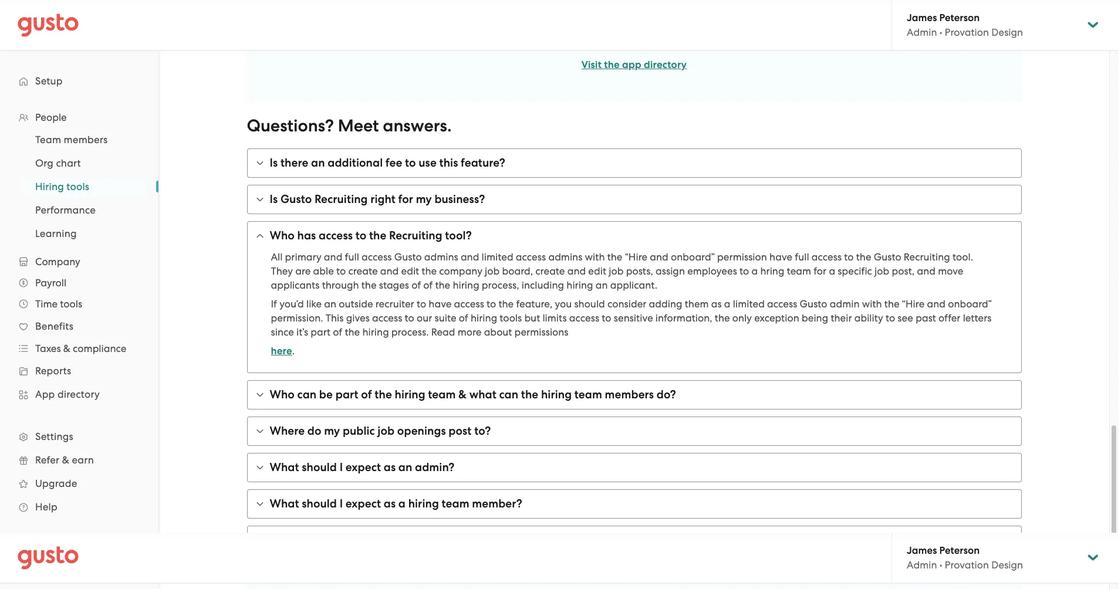 Task type: vqa. For each thing, say whether or not it's contained in the screenshot.
"HIRE to the top
yes



Task type: describe. For each thing, give the bounding box(es) containing it.
is for is gusto recruiting right for my business?
[[270, 193, 278, 206]]

of down the this
[[333, 326, 342, 338]]

an inside if you'd like an outside recruiter to have access to the feature, you should consider adding them as a limited access gusto admin with the "hire and onboard" permission. this gives access to our suite of hiring tools but limits access to sensitive information, the only exception being their ability to see past offer letters since it's part of the hiring process. read more about permissions
[[324, 298, 336, 310]]

to up specific
[[844, 251, 854, 263]]

write
[[319, 534, 346, 547]]

should for what should i expect as a hiring team member?
[[302, 497, 337, 511]]

home image
[[18, 13, 79, 37]]

here link
[[271, 345, 292, 357]]

use
[[419, 156, 437, 170]]

posts,
[[626, 265, 653, 277]]

member?
[[472, 497, 522, 511]]

consider
[[607, 298, 646, 310]]

applicant?
[[504, 534, 561, 547]]

has
[[297, 229, 316, 242]]

to down is gusto recruiting right for my business?
[[355, 229, 366, 242]]

refer
[[35, 454, 59, 466]]

part inside dropdown button
[[336, 388, 358, 401]]

recruiting inside 'all primary and full access gusto admins and limited access admins with the "hire and onboard" permission have full access to the gusto recruiting tool. they are able to create and edit the company job board, create and edit job posts, assign employees to a hring team for a specific job post, and move applicants through the stages of of the hiring process, including hiring an applicant.'
[[904, 251, 950, 263]]

read
[[431, 326, 455, 338]]

terms link
[[18, 563, 42, 574]]

chart
[[56, 157, 81, 169]]

company button
[[12, 251, 147, 272]]

openings
[[397, 424, 446, 438]]

questions? meet answers.
[[247, 116, 452, 136]]

privacy link
[[47, 563, 76, 574]]

and up company
[[461, 251, 479, 263]]

all
[[271, 251, 283, 263]]

& right the privacy
[[81, 563, 87, 574]]

provation
[[945, 26, 989, 38]]

learning link
[[21, 223, 147, 244]]

team members
[[35, 134, 108, 146]]

hiring tools
[[35, 181, 89, 193]]

process,
[[482, 279, 519, 291]]

access down recruiter
[[372, 312, 402, 324]]

the down post,
[[884, 298, 900, 310]]

to down permission
[[740, 265, 749, 277]]

gives
[[346, 312, 370, 324]]

is gusto recruiting right for my business?
[[270, 193, 485, 206]]

•
[[939, 26, 942, 38]]

if
[[271, 298, 277, 310]]

of up more
[[459, 312, 468, 324]]

setup link
[[12, 70, 147, 92]]

for inside 'all primary and full access gusto admins and limited access admins with the "hire and onboard" permission have full access to the gusto recruiting tool. they are able to create and edit the company job board, create and edit job posts, assign employees to a hring team for a specific job post, and move applicants through the stages of of the hiring process, including hiring an applicant.'
[[814, 265, 826, 277]]

setup
[[35, 75, 63, 87]]

& left what
[[458, 388, 467, 401]]

post
[[449, 424, 472, 438]]

do
[[307, 424, 321, 438]]

fee
[[386, 156, 402, 170]]

expect for a
[[346, 497, 381, 511]]

admin?
[[415, 461, 454, 474]]

what should i expect as a hiring team member?
[[270, 497, 522, 511]]

taxes & compliance
[[35, 343, 126, 354]]

to up through
[[336, 265, 346, 277]]

applicant.
[[610, 279, 657, 291]]

have inside 'all primary and full access gusto admins and limited access admins with the "hire and onboard" permission have full access to the gusto recruiting tool. they are able to create and edit the company job board, create and edit job posts, assign employees to a hring team for a specific job post, and move applicants through the stages of of the hiring process, including hiring an applicant.'
[[769, 251, 792, 263]]

job right remove
[[458, 570, 475, 583]]

information,
[[655, 312, 712, 324]]

what for what happens when i click remove job posting?
[[270, 570, 299, 583]]

what happens when i click remove job posting?
[[270, 570, 524, 583]]

what should i expect as an admin?
[[270, 461, 454, 474]]

2 , from the left
[[76, 563, 79, 574]]

hiring
[[35, 181, 64, 193]]

here
[[271, 345, 292, 357]]

time
[[35, 298, 58, 310]]

1 full from the left
[[345, 251, 359, 263]]

to right ability
[[886, 312, 895, 324]]

taxes
[[35, 343, 61, 354]]

to down process,
[[487, 298, 496, 310]]

access down you
[[569, 312, 599, 324]]

app
[[622, 59, 641, 71]]

2 create from the left
[[535, 265, 565, 277]]

a left specific
[[829, 265, 835, 277]]

1 horizontal spatial directory
[[644, 59, 687, 71]]

1 create from the left
[[348, 265, 378, 277]]

2 vertical spatial for
[[470, 534, 485, 547]]

offer
[[939, 312, 960, 324]]

primary
[[285, 251, 321, 263]]

tools for time tools
[[60, 298, 82, 310]]

limits
[[543, 312, 567, 324]]

a inside if you'd like an outside recruiter to have access to the feature, you should consider adding them as a limited access gusto admin with the "hire and onboard" permission. this gives access to our suite of hiring tools but limits access to sensitive information, the only exception being their ability to see past offer letters since it's part of the hiring process. read more about permissions
[[724, 298, 730, 310]]

of inside dropdown button
[[361, 388, 372, 401]]

company
[[35, 256, 80, 268]]

letters
[[963, 312, 992, 324]]

the right what
[[521, 388, 538, 401]]

earn
[[72, 454, 94, 466]]

i for a
[[340, 497, 343, 511]]

gusto navigation element
[[0, 50, 158, 538]]

members inside dropdown button
[[605, 388, 654, 401]]

public
[[343, 424, 375, 438]]

including
[[522, 279, 564, 291]]

part inside if you'd like an outside recruiter to have access to the feature, you should consider adding them as a limited access gusto admin with the "hire and onboard" permission. this gives access to our suite of hiring tools but limits access to sensitive information, the only exception being their ability to see past offer letters since it's part of the hiring process. read more about permissions
[[311, 326, 331, 338]]

permission.
[[271, 312, 323, 324]]

an down member?
[[488, 534, 502, 547]]

the down gives
[[345, 326, 360, 338]]

the left "app"
[[604, 59, 620, 71]]

access up specific
[[812, 251, 842, 263]]

job up applicant.
[[609, 265, 624, 277]]

exception
[[754, 312, 799, 324]]

who for who can be part of the hiring team & what can the hiring team members do?
[[270, 388, 295, 401]]

past
[[916, 312, 936, 324]]

employees
[[687, 265, 737, 277]]

tool?
[[445, 229, 472, 242]]

refer & earn link
[[12, 450, 147, 471]]

through
[[322, 279, 359, 291]]

and inside if you'd like an outside recruiter to have access to the feature, you should consider adding them as a limited access gusto admin with the "hire and onboard" permission. this gives access to our suite of hiring tools but limits access to sensitive information, the only exception being their ability to see past offer letters since it's part of the hiring process. read more about permissions
[[927, 298, 945, 310]]

settings
[[35, 431, 73, 443]]

to?
[[474, 424, 491, 438]]

answers.
[[383, 116, 452, 136]]

feature,
[[516, 298, 552, 310]]

of right stages
[[412, 279, 421, 291]]

what
[[469, 388, 496, 401]]

terms
[[18, 563, 42, 574]]

the down is gusto recruiting right for my business?
[[369, 229, 386, 242]]

app directory link
[[12, 384, 147, 405]]

is there an additional fee to use this feature? button
[[247, 149, 1021, 177]]

job up process,
[[485, 265, 500, 277]]

compliance
[[73, 343, 126, 354]]

and right post,
[[917, 265, 936, 277]]

access inside dropdown button
[[319, 229, 353, 242]]

gusto inside if you'd like an outside recruiter to have access to the feature, you should consider adding them as a limited access gusto admin with the "hire and onboard" permission. this gives access to our suite of hiring tools but limits access to sensitive information, the only exception being their ability to see past offer letters since it's part of the hiring process. read more about permissions
[[800, 298, 827, 310]]

taxes & compliance button
[[12, 338, 147, 359]]

do?
[[657, 388, 676, 401]]

the left company
[[422, 265, 437, 277]]

what should i expect as a hiring team member? button
[[247, 490, 1021, 518]]

like
[[306, 298, 322, 310]]

1 , from the left
[[42, 563, 44, 574]]

to up process.
[[405, 312, 414, 324]]

app
[[35, 389, 55, 400]]

limited inside if you'd like an outside recruiter to have access to the feature, you should consider adding them as a limited access gusto admin with the "hire and onboard" permission. this gives access to our suite of hiring tools but limits access to sensitive information, the only exception being their ability to see past offer letters since it's part of the hiring process. read more about permissions
[[733, 298, 765, 310]]

to right fee
[[405, 156, 416, 170]]

who has access to the recruiting tool?
[[270, 229, 472, 242]]

and up stages
[[380, 265, 399, 277]]

what for what should i expect as a hiring team member?
[[270, 497, 299, 511]]

and up you
[[567, 265, 586, 277]]

but
[[524, 312, 540, 324]]

"hire inside 'all primary and full access gusto admins and limited access admins with the "hire and onboard" permission have full access to the gusto recruiting tool. they are able to create and edit the company job board, create and edit job posts, assign employees to a hring team for a specific job post, and move applicants through the stages of of the hiring process, including hiring an applicant.'
[[625, 251, 647, 263]]

the up click
[[393, 534, 410, 547]]

tools for hiring tools
[[67, 181, 89, 193]]

list containing people
[[0, 107, 158, 519]]

upgrade link
[[12, 473, 147, 494]]

1 edit from the left
[[401, 265, 419, 277]]

where do my public job openings post to?
[[270, 424, 491, 438]]

james peterson admin • provation design
[[907, 12, 1023, 38]]

there
[[280, 156, 308, 170]]

what should i expect as an admin? button
[[247, 454, 1021, 482]]

refer & earn
[[35, 454, 94, 466]]

and up able
[[324, 251, 342, 263]]

gusto inside dropdown button
[[280, 193, 312, 206]]

tools inside if you'd like an outside recruiter to have access to the feature, you should consider adding them as a limited access gusto admin with the "hire and onboard" permission. this gives access to our suite of hiring tools but limits access to sensitive information, the only exception being their ability to see past offer letters since it's part of the hiring process. read more about permissions
[[500, 312, 522, 324]]

more
[[458, 326, 482, 338]]

benefits
[[35, 320, 73, 332]]

can for who can be part of the hiring team & what can the hiring team members do?
[[297, 388, 316, 401]]



Task type: locate. For each thing, give the bounding box(es) containing it.
have up hring
[[769, 251, 792, 263]]

onboard" up letters
[[948, 298, 992, 310]]

tools up about
[[500, 312, 522, 324]]

should for what should i expect as an admin?
[[302, 461, 337, 474]]

2 is from the top
[[270, 193, 278, 206]]

edit up stages
[[401, 265, 419, 277]]

suite
[[435, 312, 456, 324]]

0 vertical spatial my
[[416, 193, 432, 206]]

of up public
[[361, 388, 372, 401]]

an up 'consider'
[[596, 279, 608, 291]]

1 vertical spatial my
[[324, 424, 340, 438]]

0 vertical spatial should
[[574, 298, 605, 310]]

should inside dropdown button
[[302, 461, 337, 474]]

what inside dropdown button
[[270, 497, 299, 511]]

1 admins from the left
[[424, 251, 458, 263]]

the up outside
[[361, 279, 377, 291]]

as for admin?
[[384, 461, 396, 474]]

who for who can write and see the comments for an applicant?
[[270, 534, 295, 547]]

1 horizontal spatial have
[[769, 251, 792, 263]]

hring
[[760, 265, 784, 277]]

expect inside dropdown button
[[346, 461, 381, 474]]

and inside dropdown button
[[349, 534, 370, 547]]

1 vertical spatial what
[[270, 497, 299, 511]]

with inside if you'd like an outside recruiter to have access to the feature, you should consider adding them as a limited access gusto admin with the "hire and onboard" permission. this gives access to our suite of hiring tools but limits access to sensitive information, the only exception being their ability to see past offer letters since it's part of the hiring process. read more about permissions
[[862, 298, 882, 310]]

should inside dropdown button
[[302, 497, 337, 511]]

learning
[[35, 228, 77, 239]]

recruiting left "tool?"
[[389, 229, 442, 242]]

tool.
[[953, 251, 973, 263]]

i up write
[[340, 497, 343, 511]]

assign
[[656, 265, 685, 277]]

who up all
[[270, 229, 295, 242]]

i
[[340, 461, 343, 474], [340, 497, 343, 511], [382, 570, 386, 583]]

as inside dropdown button
[[384, 461, 396, 474]]

1 vertical spatial limited
[[733, 298, 765, 310]]

payroll button
[[12, 272, 147, 293]]

access right has
[[319, 229, 353, 242]]

being
[[802, 312, 828, 324]]

1 vertical spatial "hire
[[902, 298, 925, 310]]

can
[[297, 388, 316, 401], [499, 388, 518, 401], [297, 534, 316, 547]]

see inside dropdown button
[[373, 534, 390, 547]]

move
[[938, 265, 963, 277]]

post,
[[892, 265, 915, 277]]

"hire
[[625, 251, 647, 263], [902, 298, 925, 310]]

people button
[[12, 107, 147, 128]]

directory inside 'list'
[[57, 389, 100, 400]]

able
[[313, 265, 334, 277]]

gusto up post,
[[874, 251, 901, 263]]

who has access to the recruiting tool? button
[[247, 222, 1021, 250]]

0 vertical spatial directory
[[644, 59, 687, 71]]

2 horizontal spatial for
[[814, 265, 826, 277]]

is for is there an additional fee to use this feature?
[[270, 156, 278, 170]]

onboard" inside 'all primary and full access gusto admins and limited access admins with the "hire and onboard" permission have full access to the gusto recruiting tool. they are able to create and edit the company job board, create and edit job posts, assign employees to a hring team for a specific job post, and move applicants through the stages of of the hiring process, including hiring an applicant.'
[[671, 251, 715, 263]]

company
[[439, 265, 482, 277]]

1 horizontal spatial "hire
[[902, 298, 925, 310]]

benefits link
[[12, 316, 147, 337]]

visit the app directory link
[[581, 59, 687, 71]]

privacy
[[47, 563, 76, 574]]

as inside if you'd like an outside recruiter to have access to the feature, you should consider adding them as a limited access gusto admin with the "hire and onboard" permission. this gives access to our suite of hiring tools but limits access to sensitive information, the only exception being their ability to see past offer letters since it's part of the hiring process. read more about permissions
[[711, 298, 722, 310]]

visit the app directory
[[581, 59, 687, 71]]

with down who has access to the recruiting tool? dropdown button
[[585, 251, 605, 263]]

time tools
[[35, 298, 82, 310]]

can left "be"
[[297, 388, 316, 401]]

1 vertical spatial is
[[270, 193, 278, 206]]

sensitive
[[614, 312, 653, 324]]

2 vertical spatial tools
[[500, 312, 522, 324]]

2 what from the top
[[270, 497, 299, 511]]

0 horizontal spatial ,
[[42, 563, 44, 574]]

, right terms
[[76, 563, 79, 574]]

1 horizontal spatial full
[[795, 251, 809, 263]]

be
[[319, 388, 333, 401]]

tools down payroll dropdown button
[[60, 298, 82, 310]]

create
[[348, 265, 378, 277], [535, 265, 565, 277]]

directory right "app"
[[644, 59, 687, 71]]

should
[[574, 298, 605, 310], [302, 461, 337, 474], [302, 497, 337, 511]]

happens
[[302, 570, 348, 583]]

2 vertical spatial recruiting
[[904, 251, 950, 263]]

admins up company
[[424, 251, 458, 263]]

0 vertical spatial have
[[769, 251, 792, 263]]

onboard" up employees
[[671, 251, 715, 263]]

posting?
[[478, 570, 524, 583]]

as right the "them"
[[711, 298, 722, 310]]

an left admin?
[[398, 461, 412, 474]]

all primary and full access gusto admins and limited access admins with the "hire and onboard" permission have full access to the gusto recruiting tool. they are able to create and edit the company job board, create and edit job posts, assign employees to a hring team for a specific job post, and move applicants through the stages of of the hiring process, including hiring an applicant.
[[271, 251, 973, 291]]

team members link
[[21, 129, 147, 150]]

tools inside time tools dropdown button
[[60, 298, 82, 310]]

limited up board, on the top
[[482, 251, 513, 263]]

2 vertical spatial as
[[384, 497, 396, 511]]

expect for an
[[346, 461, 381, 474]]

people
[[35, 112, 67, 123]]

and up past
[[927, 298, 945, 310]]

terms , privacy , &
[[18, 563, 87, 574]]

1 vertical spatial as
[[384, 461, 396, 474]]

0 horizontal spatial admins
[[424, 251, 458, 263]]

0 vertical spatial see
[[898, 312, 913, 324]]

admins up including
[[548, 251, 582, 263]]

1 expect from the top
[[346, 461, 381, 474]]

0 horizontal spatial "hire
[[625, 251, 647, 263]]

0 horizontal spatial with
[[585, 251, 605, 263]]

access up suite
[[454, 298, 484, 310]]

only
[[732, 312, 752, 324]]

team
[[787, 265, 811, 277], [428, 388, 456, 401], [574, 388, 602, 401], [442, 497, 469, 511]]

"hire inside if you'd like an outside recruiter to have access to the feature, you should consider adding them as a limited access gusto admin with the "hire and onboard" permission. this gives access to our suite of hiring tools but limits access to sensitive information, the only exception being their ability to see past offer letters since it's part of the hiring process. read more about permissions
[[902, 298, 925, 310]]

1 vertical spatial part
[[336, 388, 358, 401]]

directory down reports link
[[57, 389, 100, 400]]

& left earn
[[62, 454, 69, 466]]

0 horizontal spatial directory
[[57, 389, 100, 400]]

can for who can write and see the comments for an applicant?
[[297, 534, 316, 547]]

who
[[270, 229, 295, 242], [270, 388, 295, 401], [270, 534, 295, 547]]

it's
[[296, 326, 308, 338]]

of up our
[[423, 279, 433, 291]]

tools inside hiring tools link
[[67, 181, 89, 193]]

onboard"
[[671, 251, 715, 263], [948, 298, 992, 310]]

2 vertical spatial i
[[382, 570, 386, 583]]

see down what should i expect as a hiring team member?
[[373, 534, 390, 547]]

0 horizontal spatial full
[[345, 251, 359, 263]]

outside
[[339, 298, 373, 310]]

meet
[[338, 116, 379, 136]]

who can write and see the comments for an applicant?
[[270, 534, 561, 547]]

1 vertical spatial onboard"
[[948, 298, 992, 310]]

access up exception
[[767, 298, 797, 310]]

3 who from the top
[[270, 534, 295, 547]]

1 list from the top
[[0, 107, 158, 519]]

1 is from the top
[[270, 156, 278, 170]]

1 vertical spatial have
[[429, 298, 452, 310]]

with inside 'all primary and full access gusto admins and limited access admins with the "hire and onboard" permission have full access to the gusto recruiting tool. they are able to create and edit the company job board, create and edit job posts, assign employees to a hring team for a specific job post, and move applicants through the stages of of the hiring process, including hiring an applicant.'
[[585, 251, 605, 263]]

hiring inside what should i expect as a hiring team member? dropdown button
[[408, 497, 439, 511]]

who for who has access to the recruiting tool?
[[270, 229, 295, 242]]

reports
[[35, 365, 71, 377]]

0 vertical spatial expect
[[346, 461, 381, 474]]

the down process,
[[499, 298, 514, 310]]

our
[[417, 312, 432, 324]]

1 horizontal spatial for
[[470, 534, 485, 547]]

for right right
[[398, 193, 413, 206]]

should inside if you'd like an outside recruiter to have access to the feature, you should consider adding them as a limited access gusto admin with the "hire and onboard" permission. this gives access to our suite of hiring tools but limits access to sensitive information, the only exception being their ability to see past offer letters since it's part of the hiring process. read more about permissions
[[574, 298, 605, 310]]

1 vertical spatial with
[[862, 298, 882, 310]]

an inside 'all primary and full access gusto admins and limited access admins with the "hire and onboard" permission have full access to the gusto recruiting tool. they are able to create and edit the company job board, create and edit job posts, assign employees to a hring team for a specific job post, and move applicants through the stages of of the hiring process, including hiring an applicant.'
[[596, 279, 608, 291]]

what
[[270, 461, 299, 474], [270, 497, 299, 511], [270, 570, 299, 583]]

1 horizontal spatial members
[[605, 388, 654, 401]]

reports link
[[12, 360, 147, 381]]

have inside if you'd like an outside recruiter to have access to the feature, you should consider adding them as a limited access gusto admin with the "hire and onboard" permission. this gives access to our suite of hiring tools but limits access to sensitive information, the only exception being their ability to see past offer letters since it's part of the hiring process. read more about permissions
[[429, 298, 452, 310]]

2 vertical spatial what
[[270, 570, 299, 583]]

members left do?
[[605, 388, 654, 401]]

1 horizontal spatial part
[[336, 388, 358, 401]]

and
[[324, 251, 342, 263], [461, 251, 479, 263], [650, 251, 668, 263], [380, 265, 399, 277], [567, 265, 586, 277], [917, 265, 936, 277], [927, 298, 945, 310], [349, 534, 370, 547]]

0 vertical spatial as
[[711, 298, 722, 310]]

0 vertical spatial is
[[270, 156, 278, 170]]

who left write
[[270, 534, 295, 547]]

a inside what should i expect as a hiring team member? dropdown button
[[398, 497, 406, 511]]

my left business?
[[416, 193, 432, 206]]

part right "be"
[[336, 388, 358, 401]]

0 horizontal spatial recruiting
[[315, 193, 368, 206]]

this
[[439, 156, 458, 170]]

gusto up stages
[[394, 251, 422, 263]]

to up our
[[417, 298, 426, 310]]

team inside 'all primary and full access gusto admins and limited access admins with the "hire and onboard" permission have full access to the gusto recruiting tool. they are able to create and edit the company job board, create and edit job posts, assign employees to a hring team for a specific job post, and move applicants through the stages of of the hiring process, including hiring an applicant.'
[[787, 265, 811, 277]]

create up including
[[535, 265, 565, 277]]

limited up only
[[733, 298, 765, 310]]

1 vertical spatial recruiting
[[389, 229, 442, 242]]

gusto up the being at the right bottom of the page
[[800, 298, 827, 310]]

0 horizontal spatial my
[[324, 424, 340, 438]]

,
[[42, 563, 44, 574], [76, 563, 79, 574]]

the down who has access to the recruiting tool? dropdown button
[[607, 251, 622, 263]]

hiring tools link
[[21, 176, 147, 197]]

members inside 'list'
[[64, 134, 108, 146]]

limited inside 'all primary and full access gusto admins and limited access admins with the "hire and onboard" permission have full access to the gusto recruiting tool. they are able to create and edit the company job board, create and edit job posts, assign employees to a hring team for a specific job post, and move applicants through the stages of of the hiring process, including hiring an applicant.'
[[482, 251, 513, 263]]

is there an additional fee to use this feature?
[[270, 156, 505, 170]]

1 vertical spatial members
[[605, 388, 654, 401]]

a right the "them"
[[724, 298, 730, 310]]

list
[[0, 107, 158, 519], [0, 128, 158, 245]]

to down 'consider'
[[602, 312, 611, 324]]

3 what from the top
[[270, 570, 299, 583]]

as inside dropdown button
[[384, 497, 396, 511]]

should up write
[[302, 497, 337, 511]]

members down people dropdown button
[[64, 134, 108, 146]]

performance link
[[21, 200, 147, 221]]

the down company
[[435, 279, 450, 291]]

members
[[64, 134, 108, 146], [605, 388, 654, 401]]

upgrade
[[35, 478, 77, 489]]

recruiting up post,
[[904, 251, 950, 263]]

part right it's
[[311, 326, 331, 338]]

onboard" inside if you'd like an outside recruiter to have access to the feature, you should consider adding them as a limited access gusto admin with the "hire and onboard" permission. this gives access to our suite of hiring tools but limits access to sensitive information, the only exception being their ability to see past offer letters since it's part of the hiring process. read more about permissions
[[948, 298, 992, 310]]

1 horizontal spatial ,
[[76, 563, 79, 574]]

1 who from the top
[[270, 229, 295, 242]]

payroll
[[35, 277, 66, 289]]

job right public
[[378, 424, 395, 438]]

should down do
[[302, 461, 337, 474]]

0 horizontal spatial have
[[429, 298, 452, 310]]

0 horizontal spatial onboard"
[[671, 251, 715, 263]]

app directory
[[35, 389, 100, 400]]

1 horizontal spatial create
[[535, 265, 565, 277]]

0 vertical spatial members
[[64, 134, 108, 146]]

1 what from the top
[[270, 461, 299, 474]]

list containing team members
[[0, 128, 158, 245]]

recruiter
[[375, 298, 414, 310]]

1 horizontal spatial see
[[898, 312, 913, 324]]

1 horizontal spatial with
[[862, 298, 882, 310]]

0 horizontal spatial members
[[64, 134, 108, 146]]

with
[[585, 251, 605, 263], [862, 298, 882, 310]]

stages
[[379, 279, 409, 291]]

my right do
[[324, 424, 340, 438]]

1 vertical spatial tools
[[60, 298, 82, 310]]

comments
[[413, 534, 467, 547]]

1 vertical spatial should
[[302, 461, 337, 474]]

a left hring
[[752, 265, 758, 277]]

0 vertical spatial with
[[585, 251, 605, 263]]

1 vertical spatial for
[[814, 265, 826, 277]]

questions?
[[247, 116, 334, 136]]

who can be part of the hiring team & what can the hiring team members do? button
[[247, 381, 1021, 409]]

0 vertical spatial limited
[[482, 251, 513, 263]]

who can be part of the hiring team & what can the hiring team members do?
[[270, 388, 676, 401]]

the up where do my public job openings post to?
[[375, 388, 392, 401]]

click
[[388, 570, 411, 583]]

i for an
[[340, 461, 343, 474]]

1 horizontal spatial admins
[[548, 251, 582, 263]]

0 horizontal spatial for
[[398, 193, 413, 206]]

"hire up past
[[902, 298, 925, 310]]

0 vertical spatial recruiting
[[315, 193, 368, 206]]

0 horizontal spatial create
[[348, 265, 378, 277]]

edit left posts,
[[588, 265, 606, 277]]

0 horizontal spatial limited
[[482, 251, 513, 263]]

0 vertical spatial part
[[311, 326, 331, 338]]

.
[[292, 345, 295, 357]]

2 vertical spatial who
[[270, 534, 295, 547]]

with up ability
[[862, 298, 882, 310]]

0 vertical spatial i
[[340, 461, 343, 474]]

where do my public job openings post to? button
[[247, 417, 1021, 445]]

see inside if you'd like an outside recruiter to have access to the feature, you should consider adding them as a limited access gusto admin with the "hire and onboard" permission. this gives access to our suite of hiring tools but limits access to sensitive information, the only exception being their ability to see past offer letters since it's part of the hiring process. read more about permissions
[[898, 312, 913, 324]]

1 horizontal spatial limited
[[733, 298, 765, 310]]

& right taxes
[[63, 343, 70, 354]]

permission
[[717, 251, 767, 263]]

1 vertical spatial see
[[373, 534, 390, 547]]

1 horizontal spatial my
[[416, 193, 432, 206]]

gusto down there
[[280, 193, 312, 206]]

see left past
[[898, 312, 913, 324]]

2 full from the left
[[795, 251, 809, 263]]

2 list from the top
[[0, 128, 158, 245]]

0 vertical spatial who
[[270, 229, 295, 242]]

who up where
[[270, 388, 295, 401]]

0 vertical spatial what
[[270, 461, 299, 474]]

have up suite
[[429, 298, 452, 310]]

team inside dropdown button
[[442, 497, 469, 511]]

as for hiring
[[384, 497, 396, 511]]

remove
[[414, 570, 455, 583]]

1 vertical spatial who
[[270, 388, 295, 401]]

can right what
[[499, 388, 518, 401]]

2 edit from the left
[[588, 265, 606, 277]]

i down public
[[340, 461, 343, 474]]

0 vertical spatial for
[[398, 193, 413, 206]]

who can write and see the comments for an applicant? button
[[247, 526, 1021, 555]]

1 vertical spatial i
[[340, 497, 343, 511]]

for right comments
[[470, 534, 485, 547]]

visit
[[581, 59, 602, 71]]

1 horizontal spatial edit
[[588, 265, 606, 277]]

and up assign
[[650, 251, 668, 263]]

access up board, on the top
[[516, 251, 546, 263]]

0 horizontal spatial edit
[[401, 265, 419, 277]]

1 vertical spatial expect
[[346, 497, 381, 511]]

an right there
[[311, 156, 325, 170]]

my
[[416, 193, 432, 206], [324, 424, 340, 438]]

2 who from the top
[[270, 388, 295, 401]]

as up what should i expect as a hiring team member?
[[384, 461, 396, 474]]

for left specific
[[814, 265, 826, 277]]

, left the privacy
[[42, 563, 44, 574]]

what for what should i expect as an admin?
[[270, 461, 299, 474]]

2 expect from the top
[[346, 497, 381, 511]]

the left only
[[715, 312, 730, 324]]

to
[[405, 156, 416, 170], [355, 229, 366, 242], [844, 251, 854, 263], [336, 265, 346, 277], [740, 265, 749, 277], [417, 298, 426, 310], [487, 298, 496, 310], [405, 312, 414, 324], [602, 312, 611, 324], [886, 312, 895, 324]]

as up the who can write and see the comments for an applicant?
[[384, 497, 396, 511]]

2 horizontal spatial recruiting
[[904, 251, 950, 263]]

hiring
[[453, 279, 479, 291], [567, 279, 593, 291], [471, 312, 497, 324], [362, 326, 389, 338], [395, 388, 425, 401], [541, 388, 572, 401], [408, 497, 439, 511]]

1 horizontal spatial recruiting
[[389, 229, 442, 242]]

can left write
[[297, 534, 316, 547]]

"hire up posts,
[[625, 251, 647, 263]]

1 vertical spatial directory
[[57, 389, 100, 400]]

an up the this
[[324, 298, 336, 310]]

i inside dropdown button
[[340, 497, 343, 511]]

access down who has access to the recruiting tool?
[[362, 251, 392, 263]]

2 admins from the left
[[548, 251, 582, 263]]

2 vertical spatial should
[[302, 497, 337, 511]]

0 vertical spatial "hire
[[625, 251, 647, 263]]

0 vertical spatial onboard"
[[671, 251, 715, 263]]

1 horizontal spatial onboard"
[[948, 298, 992, 310]]

job left post,
[[875, 265, 889, 277]]

expect inside dropdown button
[[346, 497, 381, 511]]

specific
[[838, 265, 872, 277]]

the up specific
[[856, 251, 871, 263]]

0 horizontal spatial see
[[373, 534, 390, 547]]

0 vertical spatial tools
[[67, 181, 89, 193]]

0 horizontal spatial part
[[311, 326, 331, 338]]



